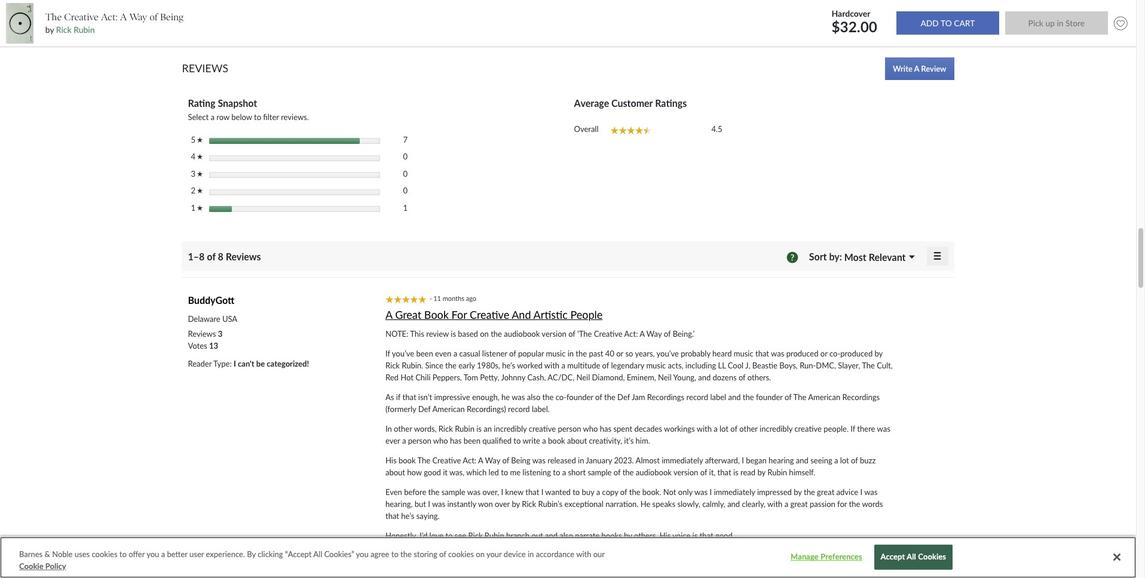 Task type: describe. For each thing, give the bounding box(es) containing it.
noble
[[52, 550, 73, 560]]

i up rubin's
[[542, 488, 544, 498]]

cookies
[[919, 553, 947, 563]]

cookie policy link
[[19, 561, 66, 573]]

☆ for 5
[[197, 137, 203, 143]]

in inside if you've been even a casual listener of popular music in the past 40 or so years, you've probably heard music that was produced or co-produced by rick rubin. since the early 1980s, he's worked with a multitude of legendary music acts, including ll cool j, beastie boys, run-dmc, slayer, the cult, red hot chili peppers, tom petty, johnny cash, ac/dc, neil diamond, eminem, neil young, and dozens of others.
[[568, 349, 574, 359]]

and up note: this review is based on the audiobook version of 'the creative act: a way of being.'
[[512, 308, 531, 322]]

votes
[[188, 342, 207, 351]]

0 vertical spatial 3
[[191, 169, 197, 179]]

and right out
[[545, 532, 558, 541]]

with inside barnes & noble uses cookies to offer you a better user experience. by clicking "accept all cookies" you agree to the storing of cookies on your device in accordance with our cookie policy
[[577, 550, 592, 560]]

1 horizontal spatial also
[[560, 532, 574, 541]]

boys,
[[780, 361, 798, 371]]

i right over,
[[501, 488, 504, 498]]

the up label.
[[543, 393, 554, 403]]

0 vertical spatial on
[[480, 330, 489, 339]]

to inside "in other words, rick rubin is an incredibly creative person who has spent decades workings with a lot of other incredibly creative people. if there was ever a person who has been qualified to write a book about creativity, it's him."
[[514, 437, 521, 446]]

is inside his book the creative act: a way of being was released in january 2023. almost immediately afterward, i began hearing and seeing a lot of buzz about how good it was, which led to me listening to a short sample of the audiobook version of it, that is read by rubin himself.
[[734, 468, 739, 478]]

0 vertical spatial audiobook
[[504, 330, 540, 339]]

0 horizontal spatial record
[[508, 405, 530, 415]]

his book the creative act: a way of being was released in january 2023. almost immediately afterward, i began hearing and seeing a lot of buzz about how good it was, which led to me listening to a short sample of the audiobook version of it, that is read by rubin himself.
[[386, 457, 876, 478]]

the down advice
[[850, 500, 861, 510]]

lot inside his book the creative act: a way of being was released in january 2023. almost immediately afterward, i began hearing and seeing a lot of buzz about how good it was, which led to me listening to a short sample of the audiobook version of it, that is read by rubin himself.
[[841, 457, 850, 466]]

less
[[604, 552, 617, 561]]

1 vertical spatial reviews
[[226, 251, 261, 263]]

all inside "button"
[[908, 553, 917, 563]]

0 for 4
[[403, 152, 408, 162]]

rick inside even before the sample was over, i knew that i wanted to buy a copy of the book. not only was i immediately impressed by the great advice i was hearing, but i was instantly won over by rick rubin's exceptional narration. he speaks slowly, calmly, and clearly, with a great passion for the words that he's saying.
[[522, 500, 537, 510]]

to down released
[[553, 468, 561, 478]]

way inside his book the creative act: a way of being was released in january 2023. almost immediately afterward, i began hearing and seeing a lot of buzz about how good it was, which led to me listening to a short sample of the audiobook version of it, that is read by rubin himself.
[[485, 457, 501, 466]]

was inside if you've been even a casual listener of popular music in the past 40 or so years, you've probably heard music that was produced or co-produced by rick rubin. since the early 1980s, he's worked with a multitude of legendary music acts, including ll cool j, beastie boys, run-dmc, slayer, the cult, red hot chili peppers, tom petty, johnny cash, ac/dc, neil diamond, eminem, neil young, and dozens of others.
[[772, 349, 785, 359]]

0 vertical spatial version
[[542, 330, 567, 339]]

agree
[[371, 550, 390, 560]]

rubin inside "in other words, rick rubin is an incredibly creative person who has spent decades workings with a lot of other incredibly creative people. if there was ever a person who has been qualified to write a book about creativity, it's him."
[[455, 425, 475, 434]]

minutes
[[651, 552, 678, 561]]

0 horizontal spatial music
[[546, 349, 566, 359]]

delaware usa reviews 3 votes 13
[[188, 315, 238, 351]]

2 or from the left
[[821, 349, 828, 359]]

add to wishlist image
[[1112, 14, 1131, 33]]

his inside his book the creative act: a way of being was released in january 2023. almost immediately afterward, i began hearing and seeing a lot of buzz about how good it was, which led to me listening to a short sample of the audiobook version of it, that is read by rubin himself.
[[386, 457, 397, 466]]

listener
[[483, 349, 508, 359]]

branch
[[507, 532, 530, 541]]

to inside the majority of the chapters in the book are very short and take less than five minutes to listen to. regardless of the length of them, though, what's in them is fantastic.
[[680, 552, 687, 561]]

note:
[[386, 330, 409, 339]]

usa
[[222, 315, 238, 324]]

is inside the majority of the chapters in the book are very short and take less than five minutes to listen to. regardless of the length of them, though, what's in them is fantastic.
[[405, 564, 411, 573]]

the inside his book the creative act: a way of being was released in january 2023. almost immediately afterward, i began hearing and seeing a lot of buzz about how good it was, which led to me listening to a short sample of the audiobook version of it, that is read by rubin himself.
[[623, 468, 634, 478]]

· 11 months ago
[[430, 295, 480, 303]]

1 horizontal spatial his
[[660, 532, 671, 541]]

1–8
[[188, 251, 205, 263]]

delaware
[[188, 315, 220, 324]]

red
[[386, 373, 399, 383]]

casual
[[460, 349, 481, 359]]

Search topics and reviews search region search field
[[182, 14, 569, 45]]

popular
[[519, 349, 544, 359]]

reviews inside delaware usa reviews 3 votes 13
[[188, 330, 216, 339]]

peppers,
[[433, 373, 462, 383]]

1 cookies from the left
[[92, 550, 118, 560]]

creative inside his book the creative act: a way of being was released in january 2023. almost immediately afterward, i began hearing and seeing a lot of buzz about how good it was, which led to me listening to a short sample of the audiobook version of it, that is read by rubin himself.
[[433, 457, 461, 466]]

was,
[[450, 468, 465, 478]]

with inside "in other words, rick rubin is an incredibly creative person who has spent decades workings with a lot of other incredibly creative people. if there was ever a person who has been qualified to write a book about creativity, it's him."
[[697, 425, 712, 434]]

the left device
[[492, 552, 503, 561]]

creative up the 40
[[594, 330, 623, 339]]

also inside 'as if that isn't impressive enough, he was also the co-founder of the def jam recordings record label and the founder of the american recordings (formerly def american recordings) record label.'
[[527, 393, 541, 403]]

led
[[489, 468, 499, 478]]

to.
[[709, 552, 718, 561]]

the majority of the chapters in the book are very short and take less than five minutes to listen to. regardless of the length of them, though, what's in them is fantastic.
[[386, 552, 893, 573]]

list containing reviews
[[188, 329, 223, 352]]

rubin's
[[539, 500, 563, 510]]

that left the good.
[[700, 532, 714, 541]]

version inside his book the creative act: a way of being was released in january 2023. almost immediately afterward, i began hearing and seeing a lot of buzz about how good it was, which led to me listening to a short sample of the audiobook version of it, that is read by rubin himself.
[[674, 468, 699, 478]]

afterward,
[[706, 457, 740, 466]]

not
[[664, 488, 677, 498]]

there
[[858, 425, 876, 434]]

by inside the creative act: a way of being by rick rubin
[[45, 25, 54, 35]]

by down himself.
[[794, 488, 802, 498]]

2 cookies from the left
[[449, 550, 474, 560]]

the right label at right bottom
[[743, 393, 755, 403]]

read
[[741, 468, 756, 478]]

five
[[636, 552, 649, 561]]

1 for 1 ☆
[[191, 203, 197, 213]]

on inside barnes & noble uses cookies to offer you a better user experience. by clicking "accept all cookies" you agree to the storing of cookies on your device in accordance with our cookie policy
[[476, 550, 485, 560]]

barnes
[[19, 550, 43, 560]]

that right knew
[[526, 488, 540, 498]]

and inside the majority of the chapters in the book are very short and take less than five minutes to listen to. regardless of the length of them, though, what's in them is fantastic.
[[573, 552, 586, 561]]

can't
[[238, 360, 255, 369]]

over
[[495, 500, 510, 510]]

2 creative from the left
[[795, 425, 822, 434]]

book
[[425, 308, 449, 322]]

young,
[[674, 373, 697, 383]]

short inside the majority of the chapters in the book are very short and take less than five minutes to listen to. regardless of the length of them, though, what's in them is fantastic.
[[554, 552, 571, 561]]

that down hearing,
[[386, 512, 400, 522]]

clearly,
[[743, 500, 766, 510]]

review for this
[[427, 330, 449, 339]]

calmly,
[[703, 500, 726, 510]]

about inside his book the creative act: a way of being was released in january 2023. almost immediately afterward, i began hearing and seeing a lot of buzz about how good it was, which led to me listening to a short sample of the audiobook version of it, that is read by rubin himself.
[[386, 468, 406, 478]]

1 recordings from the left
[[648, 393, 685, 403]]

was up words
[[865, 488, 878, 498]]

the inside if you've been even a casual listener of popular music in the past 40 or so years, you've probably heard music that was produced or co-produced by rick rubin. since the early 1980s, he's worked with a multitude of legendary music acts, including ll cool j, beastie boys, run-dmc, slayer, the cult, red hot chili peppers, tom petty, johnny cash, ac/dc, neil diamond, eminem, neil young, and dozens of others.
[[863, 361, 876, 371]]

i right the but
[[428, 500, 431, 510]]

the creative act: a way of being image
[[6, 3, 34, 44]]

buzz
[[861, 457, 876, 466]]

the inside 'as if that isn't impressive enough, he was also the co-founder of the def jam recordings record label and the founder of the american recordings (formerly def american recordings) record label.'
[[794, 393, 807, 403]]

barnes & noble uses cookies to offer you a better user experience. by clicking "accept all cookies" you agree to the storing of cookies on your device in accordance with our cookie policy
[[19, 550, 605, 571]]

even
[[386, 488, 402, 498]]

our
[[594, 550, 605, 560]]

in right what's
[[886, 552, 893, 561]]

1 you from the left
[[147, 550, 159, 560]]

0 vertical spatial def
[[618, 393, 630, 403]]

1 horizontal spatial music
[[647, 361, 666, 371]]

book inside his book the creative act: a way of being was released in january 2023. almost immediately afterward, i began hearing and seeing a lot of buzz about how good it was, which led to me listening to a short sample of the audiobook version of it, that is read by rubin himself.
[[399, 457, 416, 466]]

☆ for 4
[[197, 154, 203, 160]]

that inside 'as if that isn't impressive enough, he was also the co-founder of the def jam recordings record label and the founder of the american recordings (formerly def american recordings) record label.'
[[403, 393, 417, 403]]

? button
[[787, 251, 799, 265]]

january
[[586, 457, 613, 466]]

cool
[[728, 361, 744, 371]]

categorized!
[[267, 360, 309, 369]]

by inside his book the creative act: a way of being was released in january 2023. almost immediately afterward, i began hearing and seeing a lot of buzz about how good it was, which led to me listening to a short sample of the audiobook version of it, that is read by rubin himself.
[[758, 468, 766, 478]]

1 horizontal spatial has
[[600, 425, 612, 434]]

released
[[548, 457, 576, 466]]

an
[[484, 425, 492, 434]]

Search topics and reviews text field
[[188, 20, 501, 39]]

to left offer
[[120, 550, 127, 560]]

1–8 of 8 reviews
[[188, 251, 266, 263]]

that inside his book the creative act: a way of being was released in january 2023. almost immediately afterward, i began hearing and seeing a lot of buzz about how good it was, which led to me listening to a short sample of the audiobook version of it, that is read by rubin himself.
[[718, 468, 732, 478]]

write
[[523, 437, 541, 446]]

he's inside even before the sample was over, i knew that i wanted to buy a copy of the book. not only was i immediately impressed by the great advice i was hearing, but i was instantly won over by rick rubin's exceptional narration. he speaks slowly, calmly, and clearly, with a great passion for the words that he's saying.
[[402, 512, 415, 522]]

he's inside if you've been even a casual listener of popular music in the past 40 or so years, you've probably heard music that was produced or co-produced by rick rubin. since the early 1980s, he's worked with a multitude of legendary music acts, including ll cool j, beastie boys, run-dmc, slayer, the cult, red hot chili peppers, tom petty, johnny cash, ac/dc, neil diamond, eminem, neil young, and dozens of others.
[[502, 361, 516, 371]]

and inside if you've been even a casual listener of popular music in the past 40 or so years, you've probably heard music that was produced or co-produced by rick rubin. since the early 1980s, he's worked with a multitude of legendary music acts, including ll cool j, beastie boys, run-dmc, slayer, the cult, red hot chili peppers, tom petty, johnny cash, ac/dc, neil diamond, eminem, neil young, and dozens of others.
[[699, 373, 711, 383]]

worked
[[517, 361, 543, 371]]

policy
[[45, 562, 66, 571]]

honestly, i'd love to see rick rubin branch out and also narrate books by others. his voice is that good.
[[386, 532, 735, 541]]

i'd
[[420, 532, 428, 541]]

1 incredibly from the left
[[494, 425, 527, 434]]

it,
[[710, 468, 716, 478]]

books
[[602, 532, 623, 541]]

enough,
[[472, 393, 500, 403]]

the up passion
[[804, 488, 816, 498]]

acts,
[[668, 361, 684, 371]]

buddygott button
[[188, 295, 235, 306]]

0 vertical spatial reviews
[[182, 62, 229, 75]]

privacy alert dialog
[[0, 538, 1137, 579]]

to inside even before the sample was over, i knew that i wanted to buy a copy of the book. not only was i immediately impressed by the great advice i was hearing, but i was instantly won over by rick rubin's exceptional narration. he speaks slowly, calmly, and clearly, with a great passion for the words that he's saying.
[[573, 488, 580, 498]]

love
[[430, 532, 444, 541]]

of inside the creative act: a way of being by rick rubin
[[150, 11, 158, 23]]

instantly
[[448, 500, 477, 510]]

is right voice at the right bottom of the page
[[693, 532, 698, 541]]

in right chapters at the bottom
[[484, 552, 490, 561]]

to left see
[[446, 532, 453, 541]]

narrate
[[575, 532, 600, 541]]

the down 'diamond,'
[[605, 393, 616, 403]]

1 vertical spatial way
[[647, 330, 662, 339]]

user
[[190, 550, 204, 560]]

people
[[571, 308, 603, 322]]

and inside even before the sample was over, i knew that i wanted to buy a copy of the book. not only was i immediately impressed by the great advice i was hearing, but i was instantly won over by rick rubin's exceptional narration. he speaks slowly, calmly, and clearly, with a great passion for the words that he's saying.
[[728, 500, 741, 510]]

based
[[458, 330, 478, 339]]

the down a great book for creative and artistic people
[[491, 330, 502, 339]]

tom
[[464, 373, 478, 383]]

was up saying.
[[432, 500, 446, 510]]

good.
[[716, 532, 735, 541]]

being.'
[[673, 330, 695, 339]]

accordance
[[536, 550, 575, 560]]

the left length
[[768, 552, 779, 561]]

storing
[[414, 550, 438, 560]]

2 neil from the left
[[659, 373, 672, 383]]

of inside barnes & noble uses cookies to offer you a better user experience. by clicking "accept all cookies" you agree to the storing of cookies on your device in accordance with our cookie policy
[[440, 550, 447, 560]]

☆ for 1
[[197, 205, 203, 211]]

1 horizontal spatial who
[[584, 425, 598, 434]]

accept all cookies button
[[875, 546, 953, 571]]

qualified
[[483, 437, 512, 446]]

☆ for 2
[[197, 188, 203, 194]]

rick inside "in other words, rick rubin is an incredibly creative person who has spent decades workings with a lot of other incredibly creative people. if there was ever a person who has been qualified to write a book about creativity, it's him."
[[439, 425, 453, 434]]

by down knew
[[512, 500, 520, 510]]

1 vertical spatial person
[[408, 437, 432, 446]]

0 for 2
[[403, 186, 408, 196]]

(formerly
[[386, 405, 417, 415]]

i right advice
[[861, 488, 863, 498]]

reviews.
[[281, 113, 309, 122]]

rick right see
[[469, 532, 483, 541]]

by:
[[830, 251, 843, 263]]

in other words, rick rubin is an incredibly creative person who has spent decades workings with a lot of other incredibly creative people. if there was ever a person who has been qualified to write a book about creativity, it's him.
[[386, 425, 891, 446]]

1 vertical spatial who
[[434, 437, 448, 446]]

them
[[386, 564, 403, 573]]

in inside his book the creative act: a way of being was released in january 2023. almost immediately afterward, i began hearing and seeing a lot of buzz about how good it was, which led to me listening to a short sample of the audiobook version of it, that is read by rubin himself.
[[578, 457, 585, 466]]

others. inside if you've been even a casual listener of popular music in the past 40 or so years, you've probably heard music that was produced or co-produced by rick rubin. since the early 1980s, he's worked with a multitude of legendary music acts, including ll cool j, beastie boys, run-dmc, slayer, the cult, red hot chili peppers, tom petty, johnny cash, ac/dc, neil diamond, eminem, neil young, and dozens of others.
[[748, 373, 772, 383]]

rubin.
[[402, 361, 424, 371]]

probably
[[681, 349, 711, 359]]

most
[[845, 252, 867, 263]]

1 other from the left
[[394, 425, 412, 434]]

won
[[478, 500, 493, 510]]

with inside if you've been even a casual listener of popular music in the past 40 or so years, you've probably heard music that was produced or co-produced by rick rubin. since the early 1980s, he's worked with a multitude of legendary music acts, including ll cool j, beastie boys, run-dmc, slayer, the cult, red hot chili peppers, tom petty, johnny cash, ac/dc, neil diamond, eminem, neil young, and dozens of others.
[[545, 361, 560, 371]]

diamond,
[[592, 373, 625, 383]]

was up won in the bottom left of the page
[[468, 488, 481, 498]]

way inside the creative act: a way of being by rick rubin
[[129, 11, 147, 23]]

including
[[686, 361, 717, 371]]

the up multitude
[[576, 349, 587, 359]]

&
[[45, 550, 50, 560]]

legendary
[[612, 361, 645, 371]]

2 horizontal spatial act:
[[625, 330, 638, 339]]

if
[[396, 393, 401, 403]]

are
[[524, 552, 535, 561]]



Task type: locate. For each thing, give the bounding box(es) containing it.
0 vertical spatial way
[[129, 11, 147, 23]]

review for a
[[922, 64, 947, 73]]

1 vertical spatial sample
[[442, 488, 466, 498]]

0 horizontal spatial you've
[[392, 349, 415, 359]]

short down released
[[568, 468, 586, 478]]

with left our
[[577, 550, 592, 560]]

being inside his book the creative act: a way of being was released in january 2023. almost immediately afterward, i began hearing and seeing a lot of buzz about how good it was, which led to me listening to a short sample of the audiobook version of it, that is read by rubin himself.
[[512, 457, 531, 466]]

2 you from the left
[[356, 550, 369, 560]]

but
[[415, 500, 426, 510]]

the up peppers,
[[446, 361, 457, 371]]

0
[[403, 152, 408, 162], [403, 169, 408, 179], [403, 186, 408, 196]]

with right workings
[[697, 425, 712, 434]]

2023.
[[615, 457, 634, 466]]

incredibly up qualified
[[494, 425, 527, 434]]

0 horizontal spatial founder
[[567, 393, 594, 403]]

☆
[[197, 137, 203, 143], [197, 154, 203, 160], [197, 171, 203, 177], [197, 188, 203, 194], [197, 205, 203, 211]]

2 0 from the top
[[403, 169, 408, 179]]

buddygott
[[188, 295, 235, 306]]

1 produced from the left
[[787, 349, 819, 359]]

0 vertical spatial been
[[417, 349, 433, 359]]

0 vertical spatial person
[[558, 425, 582, 434]]

impressive
[[434, 393, 471, 403]]

2 vertical spatial way
[[485, 457, 501, 466]]

sample inside even before the sample was over, i knew that i wanted to buy a copy of the book. not only was i immediately impressed by the great advice i was hearing, but i was instantly won over by rick rubin's exceptional narration. he speaks slowly, calmly, and clearly, with a great passion for the words that he's saying.
[[442, 488, 466, 498]]

in
[[568, 349, 574, 359], [578, 457, 585, 466], [528, 550, 534, 560], [484, 552, 490, 561], [886, 552, 893, 561]]

1 vertical spatial version
[[674, 468, 699, 478]]

1 horizontal spatial produced
[[841, 349, 873, 359]]

1 vertical spatial lot
[[841, 457, 850, 466]]

1 or from the left
[[617, 349, 624, 359]]

0 horizontal spatial others.
[[635, 532, 658, 541]]

☆☆☆☆☆
[[611, 126, 652, 135], [611, 126, 652, 135], [386, 295, 427, 304], [386, 295, 427, 304]]

1 vertical spatial being
[[512, 457, 531, 466]]

hot
[[401, 373, 414, 383]]

a inside barnes & noble uses cookies to offer you a better user experience. by clicking "accept all cookies" you agree to the storing of cookies on your device in accordance with our cookie policy
[[161, 550, 165, 560]]

reviews up votes
[[188, 330, 216, 339]]

rick up red
[[386, 361, 400, 371]]

row
[[217, 113, 230, 122]]

by right the books
[[624, 532, 633, 541]]

by up cult,
[[875, 349, 883, 359]]

1 horizontal spatial audiobook
[[636, 468, 672, 478]]

passion
[[810, 500, 836, 510]]

1 vertical spatial others.
[[635, 532, 658, 541]]

0 vertical spatial who
[[584, 425, 598, 434]]

0 horizontal spatial american
[[433, 405, 465, 415]]

0 horizontal spatial person
[[408, 437, 432, 446]]

ratings
[[656, 98, 687, 109]]

cookies
[[92, 550, 118, 560], [449, 550, 474, 560]]

1 vertical spatial 0
[[403, 169, 408, 179]]

experience.
[[206, 550, 245, 560]]

☆ up 2 ☆
[[197, 171, 203, 177]]

i up read
[[742, 457, 745, 466]]

produced
[[787, 349, 819, 359], [841, 349, 873, 359]]

was inside 'as if that isn't impressive enough, he was also the co-founder of the def jam recordings record label and the founder of the american recordings (formerly def american recordings) record label.'
[[512, 393, 525, 403]]

1 vertical spatial has
[[450, 437, 462, 446]]

1 creative from the left
[[529, 425, 556, 434]]

lot inside "in other words, rick rubin is an incredibly creative person who has spent decades workings with a lot of other incredibly creative people. if there was ever a person who has been qualified to write a book about creativity, it's him."
[[720, 425, 729, 434]]

☆ inside 2 ☆
[[197, 188, 203, 194]]

0 vertical spatial 0
[[403, 152, 408, 162]]

sample down january
[[588, 468, 612, 478]]

a inside the creative act: a way of being by rick rubin
[[120, 11, 127, 23]]

is inside "in other words, rick rubin is an incredibly creative person who has spent decades workings with a lot of other incredibly creative people. if there was ever a person who has been qualified to write a book about creativity, it's him."
[[477, 425, 482, 434]]

uses
[[75, 550, 90, 560]]

sample up instantly at bottom
[[442, 488, 466, 498]]

2
[[191, 186, 197, 196]]

3 0 from the top
[[403, 186, 408, 196]]

who up the creativity,
[[584, 425, 598, 434]]

1 vertical spatial he's
[[402, 512, 415, 522]]

the up good
[[418, 457, 431, 466]]

if
[[386, 349, 390, 359], [851, 425, 856, 434]]

1 horizontal spatial other
[[740, 425, 758, 434]]

to inside rating snapshot select a row below to filter reviews.
[[254, 113, 261, 122]]

creative up it
[[433, 457, 461, 466]]

40
[[606, 349, 615, 359]]

great
[[395, 308, 422, 322]]

if inside if you've been even a casual listener of popular music in the past 40 or so years, you've probably heard music that was produced or co-produced by rick rubin. since the early 1980s, he's worked with a multitude of legendary music acts, including ll cool j, beastie boys, run-dmc, slayer, the cult, red hot chili peppers, tom petty, johnny cash, ac/dc, neil diamond, eminem, neil young, and dozens of others.
[[386, 349, 390, 359]]

the inside barnes & noble uses cookies to offer you a better user experience. by clicking "accept all cookies" you agree to the storing of cookies on your device in accordance with our cookie policy
[[401, 550, 412, 560]]

1 0 from the top
[[403, 152, 408, 162]]

the inside the creative act: a way of being by rick rubin
[[45, 11, 62, 23]]

knew
[[506, 488, 524, 498]]

1 vertical spatial 3
[[218, 330, 223, 339]]

i left can't
[[234, 360, 236, 369]]

1 horizontal spatial person
[[558, 425, 582, 434]]

1 neil from the left
[[577, 373, 590, 383]]

0 horizontal spatial audiobook
[[504, 330, 540, 339]]

with down impressed
[[768, 500, 783, 510]]

1 horizontal spatial 1
[[403, 203, 408, 213]]

1 horizontal spatial sample
[[588, 468, 612, 478]]

founder down ac/dc,
[[567, 393, 594, 403]]

so
[[626, 349, 634, 359]]

is left based
[[451, 330, 456, 339]]

0 vertical spatial great
[[818, 488, 835, 498]]

book inside "in other words, rick rubin is an incredibly creative person who has spent decades workings with a lot of other incredibly creative people. if there was ever a person who has been qualified to write a book about creativity, it's him."
[[549, 437, 566, 446]]

1 horizontal spatial you
[[356, 550, 369, 560]]

creative down 'ago'
[[470, 308, 510, 322]]

immediately
[[662, 457, 704, 466], [714, 488, 756, 498]]

book inside the majority of the chapters in the book are very short and take less than five minutes to listen to. regardless of the length of them, though, what's in them is fantastic.
[[505, 552, 522, 561]]

0 vertical spatial also
[[527, 393, 541, 403]]

you right offer
[[147, 550, 159, 560]]

immediately down workings
[[662, 457, 704, 466]]

is right them
[[405, 564, 411, 573]]

founder
[[567, 393, 594, 403], [757, 393, 783, 403]]

was right there
[[878, 425, 891, 434]]

for down · 11 months ago
[[452, 308, 467, 322]]

3 inside delaware usa reviews 3 votes 13
[[218, 330, 223, 339]]

by left rick rubin link
[[45, 25, 54, 35]]

also
[[527, 393, 541, 403], [560, 532, 574, 541]]

0 horizontal spatial way
[[129, 11, 147, 23]]

all
[[314, 550, 323, 560], [908, 553, 917, 563]]

good
[[424, 468, 441, 478]]

1 ☆ from the top
[[197, 137, 203, 143]]

and down including at the bottom
[[699, 373, 711, 383]]

his down "ever"
[[386, 457, 397, 466]]

american down dmc,
[[809, 393, 841, 403]]

"accept
[[285, 550, 312, 560]]

1 you've from the left
[[392, 349, 415, 359]]

write a review button
[[886, 58, 955, 80]]

13
[[209, 342, 218, 351]]

1 horizontal spatial all
[[908, 553, 917, 563]]

he's down hearing,
[[402, 512, 415, 522]]

5 ☆
[[191, 135, 203, 145]]

if inside "in other words, rick rubin is an incredibly creative person who has spent decades workings with a lot of other incredibly creative people. if there was ever a person who has been qualified to write a book about creativity, it's him."
[[851, 425, 856, 434]]

immediately up clearly,
[[714, 488, 756, 498]]

been left qualified
[[464, 437, 481, 446]]

this
[[410, 330, 425, 339]]

device
[[504, 550, 526, 560]]

0 horizontal spatial sample
[[442, 488, 466, 498]]

decades
[[635, 425, 663, 434]]

5 ☆ from the top
[[197, 205, 203, 211]]

been inside "in other words, rick rubin is an incredibly creative person who has spent decades workings with a lot of other incredibly creative people. if there was ever a person who has been qualified to write a book about creativity, it's him."
[[464, 437, 481, 446]]

0 horizontal spatial has
[[450, 437, 462, 446]]

1 horizontal spatial he's
[[502, 361, 516, 371]]

0 horizontal spatial great
[[791, 500, 808, 510]]

rick inside if you've been even a casual listener of popular music in the past 40 or so years, you've probably heard music that was produced or co-produced by rick rubin. since the early 1980s, he's worked with a multitude of legendary music acts, including ll cool j, beastie boys, run-dmc, slayer, the cult, red hot chili peppers, tom petty, johnny cash, ac/dc, neil diamond, eminem, neil young, and dozens of others.
[[386, 361, 400, 371]]

0 vertical spatial review
[[922, 64, 947, 73]]

1 horizontal spatial about
[[568, 437, 587, 446]]

0 horizontal spatial other
[[394, 425, 412, 434]]

the up them
[[401, 550, 412, 560]]

rick down knew
[[522, 500, 537, 510]]

0 horizontal spatial 3
[[191, 169, 197, 179]]

he's up johnny
[[502, 361, 516, 371]]

i inside his book the creative act: a way of being was released in january 2023. almost immediately afterward, i began hearing and seeing a lot of buzz about how good it was, which led to me listening to a short sample of the audiobook version of it, that is read by rubin himself.
[[742, 457, 745, 466]]

recordings
[[648, 393, 685, 403], [843, 393, 881, 403]]

about left how
[[386, 468, 406, 478]]

the down run-
[[794, 393, 807, 403]]

1 horizontal spatial if
[[851, 425, 856, 434]]

for down advice
[[838, 500, 848, 510]]

a inside his book the creative act: a way of being was released in january 2023. almost immediately afterward, i began hearing and seeing a lot of buzz about how good it was, which led to me listening to a short sample of the audiobook version of it, that is read by rubin himself.
[[478, 457, 484, 466]]

others. up five
[[635, 532, 658, 541]]

the inside the majority of the chapters in the book are very short and take less than five minutes to listen to. regardless of the length of them, though, what's in them is fantastic.
[[386, 552, 399, 561]]

was right the he
[[512, 393, 525, 403]]

also left narrate
[[560, 532, 574, 541]]

by down "began"
[[758, 468, 766, 478]]

in left very on the bottom of page
[[528, 550, 534, 560]]

ago
[[466, 295, 477, 303]]

j,
[[746, 361, 751, 371]]

0 horizontal spatial version
[[542, 330, 567, 339]]

0 vertical spatial book
[[549, 437, 566, 446]]

0 horizontal spatial also
[[527, 393, 541, 403]]

them,
[[813, 552, 833, 561]]

sort
[[810, 251, 828, 263]]

act: inside his book the creative act: a way of being was released in january 2023. almost immediately afterward, i began hearing and seeing a lot of buzz about how good it was, which led to me listening to a short sample of the audiobook version of it, that is read by rubin himself.
[[463, 457, 477, 466]]

☆ inside 3 ☆
[[197, 171, 203, 177]]

by inside if you've been even a casual listener of popular music in the past 40 or so years, you've probably heard music that was produced or co-produced by rick rubin. since the early 1980s, he's worked with a multitude of legendary music acts, including ll cool j, beastie boys, run-dmc, slayer, the cult, red hot chili peppers, tom petty, johnny cash, ac/dc, neil diamond, eminem, neil young, and dozens of others.
[[875, 349, 883, 359]]

2 ☆ from the top
[[197, 154, 203, 160]]

0 horizontal spatial review
[[427, 330, 449, 339]]

that right the if
[[403, 393, 417, 403]]

been inside if you've been even a casual listener of popular music in the past 40 or so years, you've probably heard music that was produced or co-produced by rick rubin. since the early 1980s, he's worked with a multitude of legendary music acts, including ll cool j, beastie boys, run-dmc, slayer, the cult, red hot chili peppers, tom petty, johnny cash, ac/dc, neil diamond, eminem, neil young, and dozens of others.
[[417, 349, 433, 359]]

2 recordings from the left
[[843, 393, 881, 403]]

1 vertical spatial great
[[791, 500, 808, 510]]

0 for 3
[[403, 169, 408, 179]]

sample inside his book the creative act: a way of being was released in january 2023. almost immediately afterward, i began hearing and seeing a lot of buzz about how good it was, which led to me listening to a short sample of the audiobook version of it, that is read by rubin himself.
[[588, 468, 612, 478]]

hearing
[[769, 457, 795, 466]]

0 vertical spatial short
[[568, 468, 586, 478]]

1 vertical spatial if
[[851, 425, 856, 434]]

neil down multitude
[[577, 373, 590, 383]]

0 horizontal spatial 1
[[191, 203, 197, 213]]

0 vertical spatial if
[[386, 349, 390, 359]]

about up released
[[568, 437, 587, 446]]

1 horizontal spatial great
[[818, 488, 835, 498]]

0 horizontal spatial recordings
[[648, 393, 685, 403]]

1 horizontal spatial co-
[[830, 349, 841, 359]]

☆ inside '1 ☆'
[[197, 205, 203, 211]]

None submit
[[897, 12, 1000, 35], [1006, 12, 1109, 35], [897, 12, 1000, 35], [1006, 12, 1109, 35]]

past
[[589, 349, 604, 359]]

ever
[[386, 437, 400, 446]]

☆ for 3
[[197, 171, 203, 177]]

to left filter
[[254, 113, 261, 122]]

8
[[218, 251, 224, 263]]

rick inside the creative act: a way of being by rick rubin
[[56, 25, 72, 35]]

1 horizontal spatial others.
[[748, 373, 772, 383]]

multitude
[[568, 361, 601, 371]]

all right accept
[[908, 553, 917, 563]]

manage preferences
[[791, 553, 863, 563]]

dozens
[[713, 373, 737, 383]]

and left take
[[573, 552, 586, 561]]

act: inside the creative act: a way of being by rick rubin
[[101, 11, 118, 23]]

co- inside 'as if that isn't impressive enough, he was also the co-founder of the def jam recordings record label and the founder of the american recordings (formerly def american recordings) record label.'
[[556, 393, 567, 403]]

immediately inside even before the sample was over, i knew that i wanted to buy a copy of the book. not only was i immediately impressed by the great advice i was hearing, but i was instantly won over by rick rubin's exceptional narration. he speaks slowly, calmly, and clearly, with a great passion for the words that he's saying.
[[714, 488, 756, 498]]

and
[[512, 308, 531, 322], [699, 373, 711, 383], [729, 393, 741, 403], [797, 457, 809, 466], [728, 500, 741, 510], [545, 532, 558, 541], [573, 552, 586, 561]]

listening
[[523, 468, 551, 478]]

1 horizontal spatial incredibly
[[760, 425, 793, 434]]

is left read
[[734, 468, 739, 478]]

0 horizontal spatial neil
[[577, 373, 590, 383]]

audiobook up popular
[[504, 330, 540, 339]]

reviews
[[182, 62, 229, 75], [226, 251, 261, 263], [188, 330, 216, 339]]

i up the calmly,
[[710, 488, 712, 498]]

saying.
[[417, 512, 440, 522]]

1–8 of 8 reviews alert
[[188, 251, 266, 263]]

1 founder from the left
[[567, 393, 594, 403]]

before
[[404, 488, 427, 498]]

note: this review is based on the audiobook version of 'the creative act: a way of being.'
[[386, 330, 695, 339]]

music up ac/dc,
[[546, 349, 566, 359]]

☆ inside the 5 ☆
[[197, 137, 203, 143]]

immediately inside his book the creative act: a way of being was released in january 2023. almost immediately afterward, i began hearing and seeing a lot of buzz about how good it was, which led to me listening to a short sample of the audiobook version of it, that is read by rubin himself.
[[662, 457, 704, 466]]

that inside if you've been even a casual listener of popular music in the past 40 or so years, you've probably heard music that was produced or co-produced by rick rubin. since the early 1980s, he's worked with a multitude of legendary music acts, including ll cool j, beastie boys, run-dmc, slayer, the cult, red hot chili peppers, tom petty, johnny cash, ac/dc, neil diamond, eminem, neil young, and dozens of others.
[[756, 349, 770, 359]]

has up was,
[[450, 437, 462, 446]]

was right only
[[695, 488, 708, 498]]

of inside even before the sample was over, i knew that i wanted to buy a copy of the book. not only was i immediately impressed by the great advice i was hearing, but i was instantly won over by rick rubin's exceptional narration. he speaks slowly, calmly, and clearly, with a great passion for the words that he's saying.
[[621, 488, 628, 498]]

beastie
[[753, 361, 778, 371]]

i
[[234, 360, 236, 369], [742, 457, 745, 466], [501, 488, 504, 498], [542, 488, 544, 498], [710, 488, 712, 498], [861, 488, 863, 498], [428, 500, 431, 510]]

produced up slayer,
[[841, 349, 873, 359]]

2 vertical spatial 0
[[403, 186, 408, 196]]

1 horizontal spatial 3
[[218, 330, 223, 339]]

1 1 from the left
[[191, 203, 197, 213]]

average
[[574, 98, 610, 109]]

0 vertical spatial act:
[[101, 11, 118, 23]]

creative inside the creative act: a way of being by rick rubin
[[64, 11, 99, 23]]

version down artistic
[[542, 330, 567, 339]]

which
[[467, 468, 487, 478]]

recordings)
[[467, 405, 506, 415]]

2 horizontal spatial book
[[549, 437, 566, 446]]

co- inside if you've been even a casual listener of popular music in the past 40 or so years, you've probably heard music that was produced or co-produced by rick rubin. since the early 1980s, he's worked with a multitude of legendary music acts, including ll cool j, beastie boys, run-dmc, slayer, the cult, red hot chili peppers, tom petty, johnny cash, ac/dc, neil diamond, eminem, neil young, and dozens of others.
[[830, 349, 841, 359]]

accept
[[881, 553, 906, 563]]

0 vertical spatial lot
[[720, 425, 729, 434]]

in up multitude
[[568, 349, 574, 359]]

list
[[188, 329, 223, 352]]

and inside his book the creative act: a way of being was released in january 2023. almost immediately afterward, i began hearing and seeing a lot of buzz about how good it was, which led to me listening to a short sample of the audiobook version of it, that is read by rubin himself.
[[797, 457, 809, 466]]

0 vertical spatial has
[[600, 425, 612, 434]]

0 vertical spatial record
[[687, 393, 709, 403]]

lot
[[720, 425, 729, 434], [841, 457, 850, 466]]

1 vertical spatial american
[[433, 405, 465, 415]]

2 other from the left
[[740, 425, 758, 434]]

0 vertical spatial immediately
[[662, 457, 704, 466]]

of inside "in other words, rick rubin is an incredibly creative person who has spent decades workings with a lot of other incredibly creative people. if there was ever a person who has been qualified to write a book about creativity, it's him."
[[731, 425, 738, 434]]

1 horizontal spatial recordings
[[843, 393, 881, 403]]

the left book.
[[630, 488, 641, 498]]

been
[[417, 349, 433, 359], [464, 437, 481, 446]]

the down 2023.
[[623, 468, 634, 478]]

0 vertical spatial for
[[452, 308, 467, 322]]

1 horizontal spatial act:
[[463, 457, 477, 466]]

american down impressive
[[433, 405, 465, 415]]

that
[[756, 349, 770, 359], [403, 393, 417, 403], [718, 468, 732, 478], [526, 488, 540, 498], [386, 512, 400, 522], [700, 532, 714, 541]]

and up himself.
[[797, 457, 809, 466]]

0 horizontal spatial or
[[617, 349, 624, 359]]

creative up rick rubin link
[[64, 11, 99, 23]]

1 horizontal spatial been
[[464, 437, 481, 446]]

☆ inside 4 ☆
[[197, 154, 203, 160]]

how
[[408, 468, 422, 478]]

recordings up there
[[843, 393, 881, 403]]

your
[[487, 550, 502, 560]]

record down the he
[[508, 405, 530, 415]]

exceptional
[[565, 500, 604, 510]]

book up released
[[549, 437, 566, 446]]

very
[[537, 552, 552, 561]]

1 horizontal spatial version
[[674, 468, 699, 478]]

short
[[568, 468, 586, 478], [554, 552, 571, 561]]

the right before
[[429, 488, 440, 498]]

rubin inside his book the creative act: a way of being was released in january 2023. almost immediately afterward, i began hearing and seeing a lot of buzz about how good it was, which led to me listening to a short sample of the audiobook version of it, that is read by rubin himself.
[[768, 468, 788, 478]]

3 up 13
[[218, 330, 223, 339]]

1 vertical spatial about
[[386, 468, 406, 478]]

to left buy
[[573, 488, 580, 498]]

was inside "in other words, rick rubin is an incredibly creative person who has spent decades workings with a lot of other incredibly creative people. if there was ever a person who has been qualified to write a book about creativity, it's him."
[[878, 425, 891, 434]]

1 vertical spatial def
[[419, 405, 431, 415]]

be
[[256, 360, 265, 369]]

was
[[772, 349, 785, 359], [512, 393, 525, 403], [878, 425, 891, 434], [533, 457, 546, 466], [468, 488, 481, 498], [695, 488, 708, 498], [865, 488, 878, 498], [432, 500, 446, 510]]

0 horizontal spatial produced
[[787, 349, 819, 359]]

to right led
[[501, 468, 508, 478]]

rick rubin link
[[56, 25, 95, 35]]

for inside even before the sample was over, i knew that i wanted to buy a copy of the book. not only was i immediately impressed by the great advice i was hearing, but i was instantly won over by rick rubin's exceptional narration. he speaks slowly, calmly, and clearly, with a great passion for the words that he's saying.
[[838, 500, 848, 510]]

in inside barnes & noble uses cookies to offer you a better user experience. by clicking "accept all cookies" you agree to the storing of cookies on your device in accordance with our cookie policy
[[528, 550, 534, 560]]

2 1 from the left
[[403, 203, 408, 213]]

0 horizontal spatial cookies
[[92, 550, 118, 560]]

the right storing
[[439, 552, 451, 561]]

rubin inside the creative act: a way of being by rick rubin
[[74, 25, 95, 35]]

on right based
[[480, 330, 489, 339]]

0 vertical spatial co-
[[830, 349, 841, 359]]

in
[[386, 425, 392, 434]]

a great book for creative and artistic people
[[386, 308, 603, 322]]

'the
[[578, 330, 592, 339]]

was inside his book the creative act: a way of being was released in january 2023. almost immediately afterward, i began hearing and seeing a lot of buzz about how good it was, which led to me listening to a short sample of the audiobook version of it, that is read by rubin himself.
[[533, 457, 546, 466]]

4.5
[[712, 125, 723, 134]]

1 horizontal spatial for
[[838, 500, 848, 510]]

0 vertical spatial sample
[[588, 468, 612, 478]]

2 horizontal spatial music
[[734, 349, 754, 359]]

been up since
[[417, 349, 433, 359]]

cookie
[[19, 562, 43, 571]]

0 horizontal spatial lot
[[720, 425, 729, 434]]

to up them
[[392, 550, 399, 560]]

a inside rating snapshot select a row below to filter reviews.
[[211, 113, 215, 122]]

4 ☆ from the top
[[197, 188, 203, 194]]

1 horizontal spatial lot
[[841, 457, 850, 466]]

being inside the creative act: a way of being by rick rubin
[[160, 11, 184, 23]]

record left label at right bottom
[[687, 393, 709, 403]]

a inside button
[[915, 64, 920, 73]]

version up only
[[674, 468, 699, 478]]

review inside button
[[922, 64, 947, 73]]

and inside 'as if that isn't impressive enough, he was also the co-founder of the def jam recordings record label and the founder of the american recordings (formerly def american recordings) record label.'
[[729, 393, 741, 403]]

0 horizontal spatial for
[[452, 308, 467, 322]]

produced up run-
[[787, 349, 819, 359]]

1 horizontal spatial founder
[[757, 393, 783, 403]]

1 horizontal spatial neil
[[659, 373, 672, 383]]

2 incredibly from the left
[[760, 425, 793, 434]]

1
[[191, 203, 197, 213], [403, 203, 408, 213]]

rubin
[[74, 25, 95, 35], [455, 425, 475, 434], [768, 468, 788, 478], [485, 532, 505, 541]]

0 vertical spatial others.
[[748, 373, 772, 383]]

1 horizontal spatial you've
[[657, 349, 679, 359]]

buy
[[582, 488, 595, 498]]

with inside even before the sample was over, i knew that i wanted to buy a copy of the book. not only was i immediately impressed by the great advice i was hearing, but i was instantly won over by rick rubin's exceptional narration. he speaks slowly, calmly, and clearly, with a great passion for the words that he's saying.
[[768, 500, 783, 510]]

1 for 1
[[403, 203, 408, 213]]

that right it,
[[718, 468, 732, 478]]

rick
[[56, 25, 72, 35], [386, 361, 400, 371], [439, 425, 453, 434], [522, 500, 537, 510], [469, 532, 483, 541]]

the inside his book the creative act: a way of being was released in january 2023. almost immediately afterward, i began hearing and seeing a lot of buzz about how good it was, which led to me listening to a short sample of the audiobook version of it, that is read by rubin himself.
[[418, 457, 431, 466]]

founder down beastie on the right
[[757, 393, 783, 403]]

isn't
[[419, 393, 433, 403]]

incredibly
[[494, 425, 527, 434], [760, 425, 793, 434]]

short inside his book the creative act: a way of being was released in january 2023. almost immediately afterward, i began hearing and seeing a lot of buzz about how good it was, which led to me listening to a short sample of the audiobook version of it, that is read by rubin himself.
[[568, 468, 586, 478]]

person down words,
[[408, 437, 432, 446]]

2 you've from the left
[[657, 349, 679, 359]]

me
[[510, 468, 521, 478]]

audiobook inside his book the creative act: a way of being was released in january 2023. almost immediately afterward, i began hearing and seeing a lot of buzz about how good it was, which led to me listening to a short sample of the audiobook version of it, that is read by rubin himself.
[[636, 468, 672, 478]]

def
[[618, 393, 630, 403], [419, 405, 431, 415]]

the creative act: a way of being by rick rubin
[[45, 11, 184, 35]]

0 horizontal spatial all
[[314, 550, 323, 560]]

though,
[[835, 552, 861, 561]]

you
[[147, 550, 159, 560], [356, 550, 369, 560]]

of
[[150, 11, 158, 23], [207, 251, 216, 263], [569, 330, 576, 339], [664, 330, 671, 339], [510, 349, 517, 359], [603, 361, 610, 371], [739, 373, 746, 383], [596, 393, 603, 403], [785, 393, 792, 403], [731, 425, 738, 434], [503, 457, 510, 466], [852, 457, 859, 466], [614, 468, 621, 478], [701, 468, 708, 478], [621, 488, 628, 498], [440, 550, 447, 560], [431, 552, 437, 561], [759, 552, 766, 561], [804, 552, 811, 561]]

1 horizontal spatial review
[[922, 64, 947, 73]]

review right write
[[922, 64, 947, 73]]

book left are
[[505, 552, 522, 561]]

3 ☆ from the top
[[197, 171, 203, 177]]

rick right words,
[[439, 425, 453, 434]]

1 horizontal spatial being
[[512, 457, 531, 466]]

0 vertical spatial american
[[809, 393, 841, 403]]

2 founder from the left
[[757, 393, 783, 403]]

1 horizontal spatial american
[[809, 393, 841, 403]]

creative
[[529, 425, 556, 434], [795, 425, 822, 434]]

all inside barnes & noble uses cookies to offer you a better user experience. by clicking "accept all cookies" you agree to the storing of cookies on your device in accordance with our cookie policy
[[314, 550, 323, 560]]

0 horizontal spatial def
[[419, 405, 431, 415]]

2 produced from the left
[[841, 349, 873, 359]]

about inside "in other words, rick rubin is an incredibly creative person who has spent decades workings with a lot of other incredibly creative people. if there was ever a person who has been qualified to write a book about creativity, it's him."
[[568, 437, 587, 446]]



Task type: vqa. For each thing, say whether or not it's contained in the screenshot.
first Neil from left
yes



